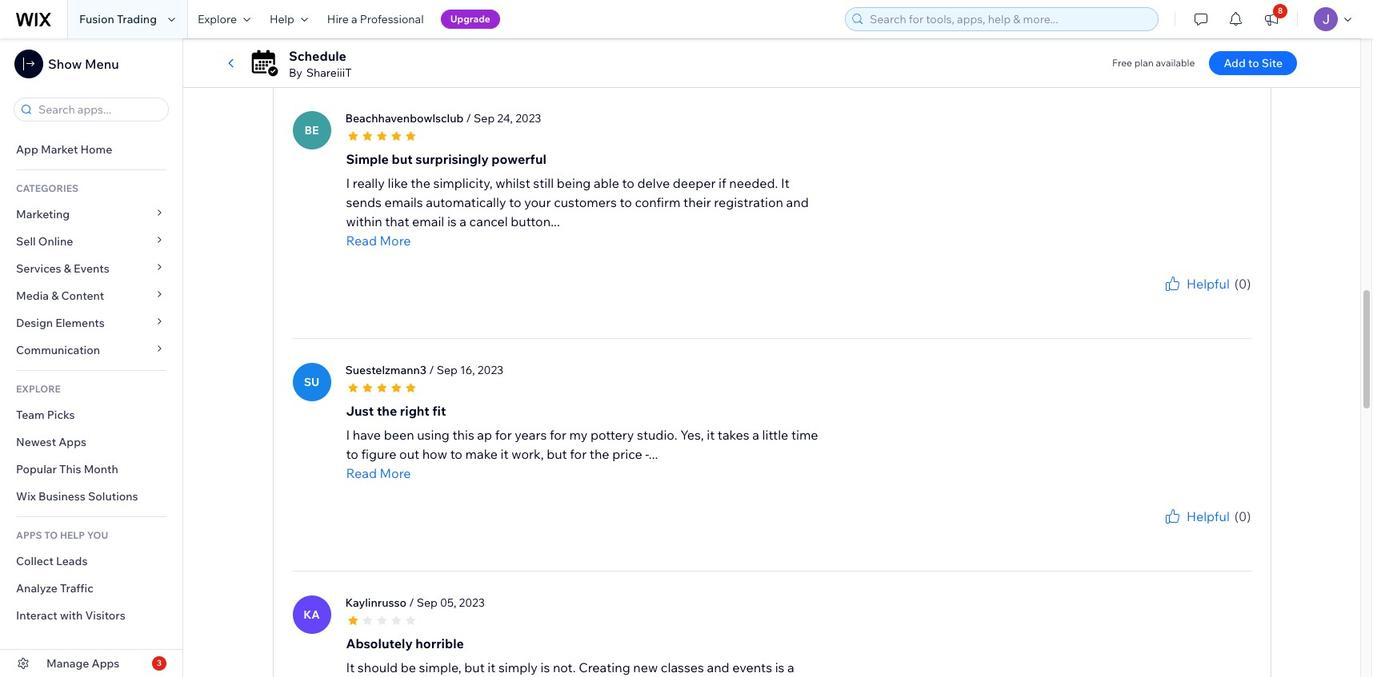Task type: vqa. For each thing, say whether or not it's contained in the screenshot.
Thank you for your feedback at the top right
yes



Task type: describe. For each thing, give the bounding box(es) containing it.
su
[[304, 375, 320, 389]]

newest
[[16, 435, 56, 450]]

events
[[732, 660, 772, 676]]

add
[[1224, 56, 1246, 70]]

i for i have been using this ap  for years for my pottery studio.  yes, it takes a little time to figure out how to make it work, but for the price -...
[[346, 427, 350, 443]]

help
[[270, 12, 294, 26]]

classes
[[661, 660, 704, 676]]

delve
[[637, 175, 670, 191]]

events
[[74, 262, 109, 276]]

a inside absolutely horrible it should be simple, but it simply is not. creating new classes and events is a
[[787, 660, 794, 676]]

a inside hire a professional link
[[351, 12, 357, 26]]

communication link
[[0, 337, 182, 364]]

to inside button
[[1248, 56, 1259, 70]]

0 horizontal spatial the
[[377, 403, 397, 419]]

8 button
[[1254, 0, 1289, 38]]

you
[[1154, 293, 1170, 305]]

make
[[465, 446, 498, 462]]

takes
[[718, 427, 749, 443]]

content
[[61, 289, 104, 303]]

media & content
[[16, 289, 104, 303]]

out
[[399, 446, 419, 462]]

shareiiit
[[306, 66, 352, 80]]

design
[[16, 316, 53, 330]]

hire a professional
[[327, 12, 424, 26]]

confirm
[[635, 194, 681, 210]]

analyze
[[16, 582, 58, 596]]

apps for manage apps
[[92, 657, 119, 671]]

home
[[80, 142, 112, 157]]

suestelzmann3 / sep 16, 2023
[[345, 363, 503, 377]]

simple but surprisingly powerful i really like the simplicity, whilst still being able to delve deeper if needed. it sends emails automatically to your customers to confirm their registration and within that email is a cancel button... read more
[[346, 151, 809, 249]]

services & events
[[16, 262, 109, 276]]

collect leads link
[[0, 548, 182, 575]]

solutions
[[88, 490, 138, 504]]

it inside absolutely horrible it should be simple, but it simply is not. creating new classes and events is a
[[346, 660, 355, 676]]

available
[[1156, 57, 1195, 69]]

site
[[1262, 56, 1283, 70]]

2 vertical spatial sep
[[417, 596, 438, 610]]

figure
[[361, 446, 396, 462]]

2 horizontal spatial is
[[775, 660, 784, 676]]

new
[[633, 660, 658, 676]]

24,
[[497, 111, 513, 125]]

helpful for first helpful button
[[1187, 24, 1230, 40]]

and inside simple but surprisingly powerful i really like the simplicity, whilst still being able to delve deeper if needed. it sends emails automatically to your customers to confirm their registration and within that email is a cancel button... read more
[[786, 194, 809, 210]]

-
[[645, 446, 649, 462]]

team picks
[[16, 408, 75, 422]]

able
[[594, 175, 619, 191]]

simplicity,
[[433, 175, 493, 191]]

still
[[533, 175, 554, 191]]

deeper
[[673, 175, 716, 191]]

3 helpful button from the top
[[1162, 507, 1230, 526]]

apps for newest apps
[[59, 435, 86, 450]]

2 horizontal spatial the
[[590, 446, 609, 462]]

to down whilst
[[509, 194, 521, 210]]

simply
[[498, 660, 538, 676]]

thank
[[1124, 293, 1152, 305]]

emails
[[384, 194, 423, 210]]

within
[[346, 213, 382, 229]]

newest apps link
[[0, 429, 182, 456]]

1 horizontal spatial is
[[540, 660, 550, 676]]

but inside 'just the right fit i have been using this ap  for years for my pottery studio.  yes, it takes a little time to figure out how to make it work, but for the price -... read more'
[[547, 446, 567, 462]]

...
[[649, 446, 658, 462]]

yes,
[[680, 427, 704, 443]]

automatically
[[426, 194, 506, 210]]

to left confirm in the left of the page
[[620, 194, 632, 210]]

& for events
[[64, 262, 71, 276]]

plan
[[1134, 57, 1154, 69]]

more inside 'just the right fit i have been using this ap  for years for my pottery studio.  yes, it takes a little time to figure out how to make it work, but for the price -... read more'
[[380, 465, 411, 481]]

show
[[48, 56, 82, 72]]

online
[[38, 234, 73, 249]]

app market home link
[[0, 136, 182, 163]]

beachhavenbowlsclub / sep 24, 2023
[[345, 111, 541, 125]]

sep for fit
[[437, 363, 458, 377]]

helpful for third helpful button from the top
[[1187, 509, 1230, 525]]

by
[[289, 66, 302, 80]]

their
[[683, 194, 711, 210]]

read inside 'just the right fit i have been using this ap  for years for my pottery studio.  yes, it takes a little time to figure out how to make it work, but for the price -... read more'
[[346, 465, 377, 481]]

using
[[417, 427, 450, 443]]

being
[[557, 175, 591, 191]]

sell online
[[16, 234, 73, 249]]

sep for powerful
[[474, 111, 495, 125]]

design elements
[[16, 316, 105, 330]]

needed.
[[729, 175, 778, 191]]

you
[[87, 530, 108, 542]]

2023 for fit
[[478, 363, 503, 377]]

team picks link
[[0, 402, 182, 429]]

this
[[452, 427, 474, 443]]

to
[[44, 530, 58, 542]]

popular
[[16, 462, 57, 477]]

elements
[[55, 316, 105, 330]]

design elements link
[[0, 310, 182, 337]]

helpful for second helpful button from the bottom of the page
[[1187, 276, 1230, 292]]

feedback
[[1209, 293, 1251, 305]]

schedule logo image
[[250, 49, 279, 78]]

thank you for your feedback
[[1124, 293, 1251, 305]]

email
[[412, 213, 444, 229]]

to down this
[[450, 446, 462, 462]]

(0) for third helpful button from the top
[[1234, 509, 1251, 525]]

is inside simple but surprisingly powerful i really like the simplicity, whilst still being able to delve deeper if needed. it sends emails automatically to your customers to confirm their registration and within that email is a cancel button... read more
[[447, 213, 457, 229]]

app market home
[[16, 142, 112, 157]]

popular this month link
[[0, 456, 182, 483]]

add to site button
[[1209, 51, 1297, 75]]

just
[[346, 403, 374, 419]]

little
[[762, 427, 788, 443]]

sell online link
[[0, 228, 182, 255]]

3
[[157, 659, 162, 669]]

upgrade
[[450, 13, 490, 25]]



Task type: locate. For each thing, give the bounding box(es) containing it.
the up the been
[[377, 403, 397, 419]]

it right the 'needed.'
[[781, 175, 790, 191]]

1 vertical spatial &
[[51, 289, 59, 303]]

beachhavenbowlsclub
[[345, 111, 464, 125]]

with
[[60, 609, 83, 623]]

/ for surprisingly
[[466, 111, 471, 125]]

but up 'like'
[[392, 151, 413, 167]]

2 helpful from the top
[[1187, 276, 1230, 292]]

horrible
[[415, 636, 464, 652]]

popular this month
[[16, 462, 118, 477]]

read down figure
[[346, 465, 377, 481]]

is right email
[[447, 213, 457, 229]]

read down within
[[346, 233, 377, 249]]

wix business solutions
[[16, 490, 138, 504]]

i inside 'just the right fit i have been using this ap  for years for my pottery studio.  yes, it takes a little time to figure out how to make it work, but for the price -... read more'
[[346, 427, 350, 443]]

read more button down customers
[[346, 231, 826, 250]]

a inside 'just the right fit i have been using this ap  for years for my pottery studio.  yes, it takes a little time to figure out how to make it work, but for the price -... read more'
[[752, 427, 759, 443]]

2 vertical spatial helpful button
[[1162, 507, 1230, 526]]

2 more from the top
[[380, 465, 411, 481]]

0 vertical spatial but
[[392, 151, 413, 167]]

1 helpful button from the top
[[1162, 22, 1230, 41]]

0 vertical spatial i
[[346, 175, 350, 191]]

1 vertical spatial 2023
[[478, 363, 503, 377]]

interact
[[16, 609, 57, 623]]

0 vertical spatial read more button
[[346, 231, 826, 250]]

sidebar element
[[0, 38, 183, 678]]

schedule
[[289, 48, 346, 64]]

1 vertical spatial (0)
[[1234, 276, 1251, 292]]

how
[[422, 446, 447, 462]]

it right make at the left
[[500, 446, 509, 462]]

read more button down my
[[346, 464, 826, 483]]

2 vertical spatial 2023
[[459, 596, 485, 610]]

2 horizontal spatial it
[[707, 427, 715, 443]]

more
[[380, 233, 411, 249], [380, 465, 411, 481]]

read inside simple but surprisingly powerful i really like the simplicity, whilst still being able to delve deeper if needed. it sends emails automatically to your customers to confirm their registration and within that email is a cancel button... read more
[[346, 233, 377, 249]]

2 helpful button from the top
[[1162, 274, 1230, 293]]

but right work, on the bottom left of the page
[[547, 446, 567, 462]]

but right simple,
[[464, 660, 485, 676]]

picks
[[47, 408, 75, 422]]

1 horizontal spatial it
[[781, 175, 790, 191]]

2 (0) from the top
[[1234, 276, 1251, 292]]

1 (0) from the top
[[1234, 24, 1251, 40]]

3 helpful from the top
[[1187, 509, 1230, 525]]

1 vertical spatial apps
[[92, 657, 119, 671]]

a left little
[[752, 427, 759, 443]]

to
[[1248, 56, 1259, 70], [622, 175, 634, 191], [509, 194, 521, 210], [620, 194, 632, 210], [346, 446, 358, 462], [450, 446, 462, 462]]

2 vertical spatial (0)
[[1234, 509, 1251, 525]]

not.
[[553, 660, 576, 676]]

1 vertical spatial your
[[1187, 293, 1207, 305]]

Search for tools, apps, help & more... field
[[865, 8, 1153, 30]]

and
[[786, 194, 809, 210], [707, 660, 729, 676]]

0 vertical spatial sep
[[474, 111, 495, 125]]

the inside simple but surprisingly powerful i really like the simplicity, whilst still being able to delve deeper if needed. it sends emails automatically to your customers to confirm their registration and within that email is a cancel button... read more
[[411, 175, 430, 191]]

simple
[[346, 151, 389, 167]]

manage apps
[[46, 657, 119, 671]]

more down out at the bottom of page
[[380, 465, 411, 481]]

powerful
[[492, 151, 546, 167]]

0 horizontal spatial is
[[447, 213, 457, 229]]

and left the events in the bottom of the page
[[707, 660, 729, 676]]

more inside simple but surprisingly powerful i really like the simplicity, whilst still being able to delve deeper if needed. it sends emails automatically to your customers to confirm their registration and within that email is a cancel button... read more
[[380, 233, 411, 249]]

0 vertical spatial it
[[707, 427, 715, 443]]

is left the not.
[[540, 660, 550, 676]]

0 vertical spatial &
[[64, 262, 71, 276]]

Search apps... field
[[34, 98, 163, 121]]

the down pottery at bottom
[[590, 446, 609, 462]]

free
[[1112, 57, 1132, 69]]

should
[[358, 660, 398, 676]]

2023 right 16,
[[478, 363, 503, 377]]

explore
[[198, 12, 237, 26]]

it right yes,
[[707, 427, 715, 443]]

menu
[[85, 56, 119, 72]]

16,
[[460, 363, 475, 377]]

2 vertical spatial the
[[590, 446, 609, 462]]

for left my
[[550, 427, 566, 443]]

1 vertical spatial /
[[429, 363, 434, 377]]

i inside simple but surprisingly powerful i really like the simplicity, whilst still being able to delve deeper if needed. it sends emails automatically to your customers to confirm their registration and within that email is a cancel button... read more
[[346, 175, 350, 191]]

& for content
[[51, 289, 59, 303]]

i
[[346, 175, 350, 191], [346, 427, 350, 443]]

it left should
[[346, 660, 355, 676]]

i left 'really'
[[346, 175, 350, 191]]

05,
[[440, 596, 456, 610]]

0 vertical spatial read
[[346, 233, 377, 249]]

1 horizontal spatial and
[[786, 194, 809, 210]]

hire
[[327, 12, 349, 26]]

2 vertical spatial helpful
[[1187, 509, 1230, 525]]

simple,
[[419, 660, 461, 676]]

it
[[781, 175, 790, 191], [346, 660, 355, 676]]

1 vertical spatial and
[[707, 660, 729, 676]]

& right media
[[51, 289, 59, 303]]

1 i from the top
[[346, 175, 350, 191]]

0 horizontal spatial it
[[488, 660, 496, 676]]

1 vertical spatial more
[[380, 465, 411, 481]]

it inside simple but surprisingly powerful i really like the simplicity, whilst still being able to delve deeper if needed. it sends emails automatically to your customers to confirm their registration and within that email is a cancel button... read more
[[781, 175, 790, 191]]

/ right kaylinrusso
[[409, 596, 414, 610]]

kaylinrusso / sep 05, 2023
[[345, 596, 485, 610]]

1 horizontal spatial your
[[1187, 293, 1207, 305]]

analyze traffic
[[16, 582, 93, 596]]

1 vertical spatial sep
[[437, 363, 458, 377]]

have
[[353, 427, 381, 443]]

market
[[41, 142, 78, 157]]

but inside simple but surprisingly powerful i really like the simplicity, whilst still being able to delve deeper if needed. it sends emails automatically to your customers to confirm their registration and within that email is a cancel button... read more
[[392, 151, 413, 167]]

2023 right 24, on the top
[[515, 111, 541, 125]]

apps to help you
[[16, 530, 108, 542]]

0 vertical spatial and
[[786, 194, 809, 210]]

to down have
[[346, 446, 358, 462]]

it inside absolutely horrible it should be simple, but it simply is not. creating new classes and events is a
[[488, 660, 496, 676]]

that
[[385, 213, 409, 229]]

1 horizontal spatial but
[[464, 660, 485, 676]]

sep
[[474, 111, 495, 125], [437, 363, 458, 377], [417, 596, 438, 610]]

professional
[[360, 12, 424, 26]]

leads
[[56, 554, 88, 569]]

1 horizontal spatial &
[[64, 262, 71, 276]]

1 read from the top
[[346, 233, 377, 249]]

be
[[401, 660, 416, 676]]

customers
[[554, 194, 617, 210]]

i for i really like the simplicity, whilst still being able to delve deeper if needed. it sends emails automatically to your customers to confirm their registration and within that email is a cancel button...
[[346, 175, 350, 191]]

3 (0) from the top
[[1234, 509, 1251, 525]]

your up button...
[[524, 194, 551, 210]]

month
[[84, 462, 118, 477]]

0 horizontal spatial it
[[346, 660, 355, 676]]

but inside absolutely horrible it should be simple, but it simply is not. creating new classes and events is a
[[464, 660, 485, 676]]

explore
[[16, 383, 61, 395]]

2 i from the top
[[346, 427, 350, 443]]

1 horizontal spatial apps
[[92, 657, 119, 671]]

to left site
[[1248, 56, 1259, 70]]

apps right manage
[[92, 657, 119, 671]]

the right 'like'
[[411, 175, 430, 191]]

a down automatically
[[460, 213, 466, 229]]

absolutely
[[346, 636, 413, 652]]

(0) for first helpful button
[[1234, 24, 1251, 40]]

2 horizontal spatial but
[[547, 446, 567, 462]]

your left feedback
[[1187, 293, 1207, 305]]

2 vertical spatial /
[[409, 596, 414, 610]]

collect leads
[[16, 554, 88, 569]]

1 vertical spatial read more button
[[346, 464, 826, 483]]

wix
[[16, 490, 36, 504]]

0 horizontal spatial apps
[[59, 435, 86, 450]]

0 vertical spatial your
[[524, 194, 551, 210]]

1 vertical spatial the
[[377, 403, 397, 419]]

work,
[[511, 446, 544, 462]]

i left have
[[346, 427, 350, 443]]

&
[[64, 262, 71, 276], [51, 289, 59, 303]]

for down my
[[570, 446, 587, 462]]

years
[[515, 427, 547, 443]]

a right hire
[[351, 12, 357, 26]]

0 vertical spatial helpful
[[1187, 24, 1230, 40]]

right
[[400, 403, 429, 419]]

1 horizontal spatial /
[[429, 363, 434, 377]]

sep left 16,
[[437, 363, 458, 377]]

0 horizontal spatial and
[[707, 660, 729, 676]]

sell
[[16, 234, 36, 249]]

& left events at top
[[64, 262, 71, 276]]

apps up this
[[59, 435, 86, 450]]

a inside simple but surprisingly powerful i really like the simplicity, whilst still being able to delve deeper if needed. it sends emails automatically to your customers to confirm their registration and within that email is a cancel button... read more
[[460, 213, 466, 229]]

this
[[59, 462, 81, 477]]

0 vertical spatial helpful button
[[1162, 22, 1230, 41]]

1 more from the top
[[380, 233, 411, 249]]

1 horizontal spatial it
[[500, 446, 509, 462]]

and inside absolutely horrible it should be simple, but it simply is not. creating new classes and events is a
[[707, 660, 729, 676]]

read more button for able
[[346, 231, 826, 250]]

fusion
[[79, 12, 114, 26]]

ap
[[477, 427, 492, 443]]

a right the events in the bottom of the page
[[787, 660, 794, 676]]

0 horizontal spatial your
[[524, 194, 551, 210]]

2 vertical spatial it
[[488, 660, 496, 676]]

1 helpful from the top
[[1187, 24, 1230, 40]]

like
[[388, 175, 408, 191]]

0 vertical spatial apps
[[59, 435, 86, 450]]

1 vertical spatial read
[[346, 465, 377, 481]]

0 vertical spatial more
[[380, 233, 411, 249]]

for right you
[[1172, 293, 1185, 305]]

0 vertical spatial 2023
[[515, 111, 541, 125]]

it left simply
[[488, 660, 496, 676]]

for right "ap"
[[495, 427, 512, 443]]

0 horizontal spatial &
[[51, 289, 59, 303]]

surprisingly
[[416, 151, 489, 167]]

marketing link
[[0, 201, 182, 228]]

hire a professional link
[[318, 0, 433, 38]]

newest apps
[[16, 435, 86, 450]]

1 vertical spatial i
[[346, 427, 350, 443]]

sends
[[346, 194, 382, 210]]

2023 for powerful
[[515, 111, 541, 125]]

read
[[346, 233, 377, 249], [346, 465, 377, 481]]

your inside simple but surprisingly powerful i really like the simplicity, whilst still being able to delve deeper if needed. it sends emails automatically to your customers to confirm their registration and within that email is a cancel button... read more
[[524, 194, 551, 210]]

1 vertical spatial helpful button
[[1162, 274, 1230, 293]]

help
[[60, 530, 85, 542]]

/ left 24, on the top
[[466, 111, 471, 125]]

wix business solutions link
[[0, 483, 182, 510]]

sep left 24, on the top
[[474, 111, 495, 125]]

fit
[[432, 403, 446, 419]]

whilst
[[495, 175, 530, 191]]

/ for right
[[429, 363, 434, 377]]

analyze traffic link
[[0, 575, 182, 602]]

price
[[612, 446, 642, 462]]

/ left 16,
[[429, 363, 434, 377]]

2 vertical spatial but
[[464, 660, 485, 676]]

(0) for second helpful button from the bottom of the page
[[1234, 276, 1251, 292]]

just the right fit i have been using this ap  for years for my pottery studio.  yes, it takes a little time to figure out how to make it work, but for the price -... read more
[[346, 403, 818, 481]]

0 vertical spatial /
[[466, 111, 471, 125]]

more down that
[[380, 233, 411, 249]]

read more button for for
[[346, 464, 826, 483]]

ka
[[303, 608, 320, 622]]

it
[[707, 427, 715, 443], [500, 446, 509, 462], [488, 660, 496, 676]]

been
[[384, 427, 414, 443]]

to right able
[[622, 175, 634, 191]]

if
[[719, 175, 726, 191]]

upgrade button
[[441, 10, 500, 29]]

traffic
[[60, 582, 93, 596]]

app
[[16, 142, 38, 157]]

0 vertical spatial the
[[411, 175, 430, 191]]

2 read more button from the top
[[346, 464, 826, 483]]

1 read more button from the top
[[346, 231, 826, 250]]

1 vertical spatial it
[[500, 446, 509, 462]]

0 vertical spatial it
[[781, 175, 790, 191]]

(0)
[[1234, 24, 1251, 40], [1234, 276, 1251, 292], [1234, 509, 1251, 525]]

and right registration at the top right of the page
[[786, 194, 809, 210]]

0 horizontal spatial but
[[392, 151, 413, 167]]

my
[[569, 427, 588, 443]]

marketing
[[16, 207, 70, 222]]

media
[[16, 289, 49, 303]]

add to site
[[1224, 56, 1283, 70]]

is right the events in the bottom of the page
[[775, 660, 784, 676]]

1 horizontal spatial the
[[411, 175, 430, 191]]

0 horizontal spatial /
[[409, 596, 414, 610]]

0 vertical spatial (0)
[[1234, 24, 1251, 40]]

2 horizontal spatial /
[[466, 111, 471, 125]]

2 read from the top
[[346, 465, 377, 481]]

1 vertical spatial it
[[346, 660, 355, 676]]

2023 right 05,
[[459, 596, 485, 610]]

1 vertical spatial but
[[547, 446, 567, 462]]

1 vertical spatial helpful
[[1187, 276, 1230, 292]]

sep left 05,
[[417, 596, 438, 610]]



